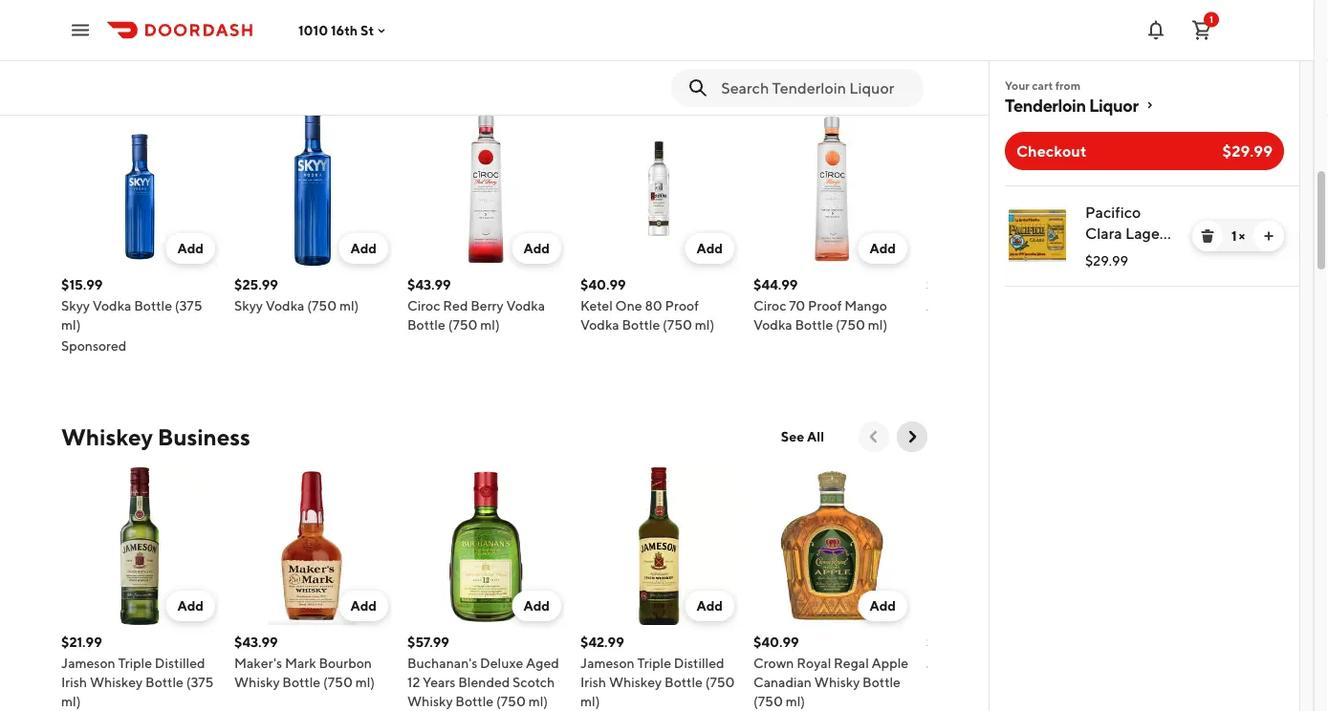 Task type: locate. For each thing, give the bounding box(es) containing it.
scotch right b
[[959, 656, 1002, 672]]

$44.99 ciroc 70 proof mango vodka bottle (750 ml)
[[754, 277, 888, 333]]

$38.99 absolut original vodka bottle (750 ml)
[[927, 277, 1068, 333]]

0 vertical spatial see all link
[[770, 65, 836, 95]]

1 horizontal spatial $29.99
[[1223, 142, 1273, 160]]

ml) inside $21.99 jameson triple distilled irish whiskey bottle (375 ml)
[[61, 694, 81, 710]]

add up $42.99 jameson triple distilled irish whiskey bottle (750 ml)
[[697, 599, 723, 614]]

remove item from cart image
[[1200, 229, 1216, 244]]

whisky down regal
[[815, 675, 860, 691]]

proof right 80
[[665, 298, 699, 314]]

royal
[[797, 656, 831, 672]]

$43.99
[[407, 277, 451, 293], [234, 635, 278, 651]]

1 horizontal spatial $43.99
[[407, 277, 451, 293]]

jameson down $21.99
[[61, 656, 115, 672]]

whisky inside $40.99 crown royal regal apple canadian whisky bottle (750 ml)
[[815, 675, 860, 691]]

1 vertical spatial see all link
[[770, 422, 836, 453]]

vodka right the original
[[1029, 298, 1068, 314]]

1 vertical spatial (375
[[186, 675, 214, 691]]

$43.99 inside $43.99 maker's mark bourbon whisky bottle (750 ml)
[[234, 635, 278, 651]]

(750 inside $25.99 skyy vodka (750 ml)
[[307, 298, 337, 314]]

1 horizontal spatial $40.99
[[754, 635, 799, 651]]

1 proof from the left
[[665, 298, 699, 314]]

scotch
[[959, 656, 1002, 672], [513, 675, 555, 691]]

ml) inside $15.99 skyy vodka bottle (375 ml) sponsored
[[61, 318, 81, 333]]

bottle inside $40.99 crown royal regal apple canadian whisky bottle (750 ml)
[[863, 675, 901, 691]]

1 vertical spatial see
[[781, 429, 804, 445]]

vodka down 70
[[754, 318, 792, 333]]

jameson for $21.99
[[61, 656, 115, 672]]

checkout
[[1017, 142, 1087, 160]]

$40.99 inside $40.99 ketel one 80 proof vodka bottle (750 ml)
[[581, 277, 626, 293]]

business
[[157, 424, 250, 451]]

1 ciroc from the left
[[407, 298, 440, 314]]

tenderloin liquor
[[1005, 95, 1139, 115]]

vodka inside $25.99 skyy vodka (750 ml)
[[266, 298, 305, 314]]

red
[[443, 298, 468, 314]]

skyy vodka bottle (375 ml) image
[[61, 110, 219, 268]]

jameson inside $42.99 jameson triple distilled irish whiskey bottle (750 ml)
[[581, 656, 635, 672]]

triple inside $21.99 jameson triple distilled irish whiskey bottle (375 ml)
[[118, 656, 152, 672]]

1 see from the top
[[781, 72, 804, 88]]

ml) inside $39.99 j & b scotch (750 ml)
[[1036, 656, 1056, 672]]

0 horizontal spatial ciroc
[[407, 298, 440, 314]]

80
[[645, 298, 663, 314]]

1 irish from the left
[[61, 675, 87, 691]]

jameson down '$42.99'
[[581, 656, 635, 672]]

0 vertical spatial all
[[807, 72, 824, 88]]

whisky inside $43.99 maker's mark bourbon whisky bottle (750 ml)
[[234, 675, 280, 691]]

1010 16th st
[[298, 22, 374, 38]]

0 vertical spatial see all
[[781, 72, 824, 88]]

$40.99 for crown
[[754, 635, 799, 651]]

1 vertical spatial 1
[[1232, 228, 1237, 244]]

$21.99
[[61, 635, 102, 651]]

1 horizontal spatial 1
[[1232, 228, 1237, 244]]

1 horizontal spatial jameson
[[581, 656, 635, 672]]

previous button of carousel image
[[865, 70, 884, 89], [865, 428, 884, 447]]

2 distilled from the left
[[674, 656, 724, 672]]

2 previous button of carousel image from the top
[[865, 428, 884, 447]]

1 horizontal spatial irish
[[581, 675, 606, 691]]

0 horizontal spatial distilled
[[155, 656, 205, 672]]

0 vertical spatial next button of carousel image
[[903, 70, 922, 89]]

distilled left the maker's
[[155, 656, 205, 672]]

original
[[977, 298, 1026, 314]]

add for buchanan's deluxe aged 12 years blended scotch whisky bottle (750 ml)
[[524, 599, 550, 614]]

jameson triple distilled irish whiskey bottle (750 ml) image
[[581, 468, 738, 626]]

jameson
[[61, 656, 115, 672], [581, 656, 635, 672]]

skyy inside $25.99 skyy vodka (750 ml)
[[234, 298, 263, 314]]

1
[[1210, 14, 1214, 25], [1232, 228, 1237, 244]]

add up $40.99 ketel one 80 proof vodka bottle (750 ml)
[[697, 241, 723, 257]]

ciroc inside $44.99 ciroc 70 proof mango vodka bottle (750 ml)
[[754, 298, 787, 314]]

2 all from the top
[[807, 429, 824, 445]]

all
[[807, 72, 824, 88], [807, 429, 824, 445]]

add up $43.99 ciroc red berry vodka bottle (750 ml)
[[524, 241, 550, 257]]

1 vertical spatial see all
[[781, 429, 824, 445]]

bottle inside $43.99 maker's mark bourbon whisky bottle (750 ml)
[[282, 675, 321, 691]]

bottle inside $15.99 skyy vodka bottle (375 ml) sponsored
[[134, 298, 172, 314]]

2 see from the top
[[781, 429, 804, 445]]

1 vertical spatial $43.99
[[234, 635, 278, 651]]

canadian
[[754, 675, 812, 691]]

ml) inside $40.99 crown royal regal apple canadian whisky bottle (750 ml)
[[786, 694, 805, 710]]

1 horizontal spatial ciroc
[[754, 298, 787, 314]]

0 horizontal spatial triple
[[118, 656, 152, 672]]

0 horizontal spatial 1
[[1210, 14, 1214, 25]]

0 vertical spatial previous button of carousel image
[[865, 70, 884, 89]]

1 horizontal spatial scotch
[[959, 656, 1002, 672]]

aged
[[526, 656, 559, 672]]

(375
[[175, 298, 202, 314], [186, 675, 214, 691]]

tenderloin liquor link
[[1005, 94, 1284, 117]]

all for 2nd see all link from the top
[[807, 429, 824, 445]]

vodka right the berry
[[506, 298, 545, 314]]

skyy
[[61, 298, 90, 314], [234, 298, 263, 314]]

0 vertical spatial $40.99
[[581, 277, 626, 293]]

bottle
[[134, 298, 172, 314], [407, 318, 445, 333], [622, 318, 660, 333], [795, 318, 833, 333], [927, 318, 965, 333], [145, 675, 184, 691], [282, 675, 321, 691], [665, 675, 703, 691], [863, 675, 901, 691], [456, 694, 494, 710]]

2 see all link from the top
[[770, 422, 836, 453]]

0 horizontal spatial jameson
[[61, 656, 115, 672]]

buchanan's deluxe aged 12 years blended scotch whisky bottle (750 ml) image
[[407, 468, 565, 626]]

distilled inside $42.99 jameson triple distilled irish whiskey bottle (750 ml)
[[674, 656, 724, 672]]

$29.99 right pacifico clara lager mexican beer can (12 oz x 12 ct) image
[[1085, 253, 1129, 269]]

0 vertical spatial 1
[[1210, 14, 1214, 25]]

whiskey
[[61, 424, 153, 451], [90, 675, 143, 691], [609, 675, 662, 691]]

1 button
[[1183, 11, 1221, 49]]

from
[[1056, 78, 1081, 92]]

2 proof from the left
[[808, 298, 842, 314]]

$43.99 inside $43.99 ciroc red berry vodka bottle (750 ml)
[[407, 277, 451, 293]]

2 skyy from the left
[[234, 298, 263, 314]]

$39.99 j & b scotch (750 ml)
[[927, 635, 1056, 672]]

vodka down "$25.99"
[[266, 298, 305, 314]]

add up apple
[[870, 599, 896, 614]]

1 triple from the left
[[118, 656, 152, 672]]

triple
[[118, 656, 152, 672], [637, 656, 671, 672]]

add
[[177, 241, 204, 257], [350, 241, 377, 257], [524, 241, 550, 257], [697, 241, 723, 257], [870, 241, 896, 257], [177, 599, 204, 614], [350, 599, 377, 614], [524, 599, 550, 614], [697, 599, 723, 614], [870, 599, 896, 614]]

jameson for $42.99
[[581, 656, 635, 672]]

2 jameson from the left
[[581, 656, 635, 672]]

triple inside $42.99 jameson triple distilled irish whiskey bottle (750 ml)
[[637, 656, 671, 672]]

$25.99
[[234, 277, 278, 293]]

(750 inside $40.99 ketel one 80 proof vodka bottle (750 ml)
[[663, 318, 692, 333]]

0 vertical spatial see
[[781, 72, 804, 88]]

previous button of carousel image for 2nd see all link from the top
[[865, 428, 884, 447]]

1 vertical spatial scotch
[[513, 675, 555, 691]]

1 horizontal spatial triple
[[637, 656, 671, 672]]

add up bourbon
[[350, 599, 377, 614]]

1 vertical spatial all
[[807, 429, 824, 445]]

mango
[[845, 298, 887, 314]]

distilled inside $21.99 jameson triple distilled irish whiskey bottle (375 ml)
[[155, 656, 205, 672]]

1 horizontal spatial proof
[[808, 298, 842, 314]]

(375 inside $15.99 skyy vodka bottle (375 ml) sponsored
[[175, 298, 202, 314]]

ml)
[[339, 298, 359, 314], [61, 318, 81, 333], [480, 318, 500, 333], [695, 318, 715, 333], [868, 318, 888, 333], [1000, 318, 1019, 333], [1036, 656, 1056, 672], [355, 675, 375, 691], [61, 694, 81, 710], [528, 694, 548, 710], [581, 694, 600, 710], [786, 694, 805, 710]]

2 ciroc from the left
[[754, 298, 787, 314]]

0 vertical spatial scotch
[[959, 656, 1002, 672]]

2 horizontal spatial whisky
[[815, 675, 860, 691]]

whiskey down $21.99
[[90, 675, 143, 691]]

1 all from the top
[[807, 72, 824, 88]]

70
[[789, 298, 805, 314]]

next button of carousel image
[[903, 70, 922, 89], [903, 428, 922, 447]]

scotch down aged
[[513, 675, 555, 691]]

1 items, open order cart image
[[1191, 19, 1214, 42]]

irish down $21.99
[[61, 675, 87, 691]]

12
[[407, 675, 420, 691]]

vodka down $15.99
[[93, 298, 131, 314]]

ml) inside $42.99 jameson triple distilled irish whiskey bottle (750 ml)
[[581, 694, 600, 710]]

(750
[[307, 298, 337, 314], [448, 318, 478, 333], [663, 318, 692, 333], [836, 318, 865, 333], [967, 318, 997, 333], [1004, 656, 1034, 672], [323, 675, 353, 691], [705, 675, 735, 691], [496, 694, 526, 710], [754, 694, 783, 710]]

1 horizontal spatial whisky
[[407, 694, 453, 710]]

add for jameson triple distilled irish whiskey bottle (375 ml)
[[177, 599, 204, 614]]

1 for 1 ×
[[1232, 228, 1237, 244]]

irish inside $42.99 jameson triple distilled irish whiskey bottle (750 ml)
[[581, 675, 606, 691]]

$42.99 jameson triple distilled irish whiskey bottle (750 ml)
[[581, 635, 735, 710]]

$39.99
[[927, 635, 970, 651]]

ketel
[[581, 298, 613, 314]]

1 vertical spatial $40.99
[[754, 635, 799, 651]]

2 triple from the left
[[637, 656, 671, 672]]

0 horizontal spatial whisky
[[234, 675, 280, 691]]

$43.99 up red
[[407, 277, 451, 293]]

whisky down the maker's
[[234, 675, 280, 691]]

vodka inside $43.99 ciroc red berry vodka bottle (750 ml)
[[506, 298, 545, 314]]

add up aged
[[524, 599, 550, 614]]

ciroc
[[407, 298, 440, 314], [754, 298, 787, 314]]

2 see all from the top
[[781, 429, 824, 445]]

(750 inside $43.99 maker's mark bourbon whisky bottle (750 ml)
[[323, 675, 353, 691]]

skyy down "$25.99"
[[234, 298, 263, 314]]

0 horizontal spatial scotch
[[513, 675, 555, 691]]

crown royal regal apple canadian whisky bottle (750 ml) image
[[754, 468, 911, 626]]

1 horizontal spatial distilled
[[674, 656, 724, 672]]

whiskey for $42.99
[[609, 675, 662, 691]]

0 horizontal spatial proof
[[665, 298, 699, 314]]

whiskey inside $21.99 jameson triple distilled irish whiskey bottle (375 ml)
[[90, 675, 143, 691]]

whisky down the years
[[407, 694, 453, 710]]

your
[[1005, 78, 1030, 92]]

distilled for (375
[[155, 656, 205, 672]]

irish down '$42.99'
[[581, 675, 606, 691]]

0 vertical spatial $29.99
[[1223, 142, 1273, 160]]

all for 2nd see all link from the bottom of the page
[[807, 72, 824, 88]]

skyy inside $15.99 skyy vodka bottle (375 ml) sponsored
[[61, 298, 90, 314]]

$40.99 up crown in the bottom right of the page
[[754, 635, 799, 651]]

$43.99 maker's mark bourbon whisky bottle (750 ml)
[[234, 635, 375, 691]]

1 vertical spatial previous button of carousel image
[[865, 428, 884, 447]]

irish for $21.99 jameson triple distilled irish whiskey bottle (375 ml)
[[61, 675, 87, 691]]

irish inside $21.99 jameson triple distilled irish whiskey bottle (375 ml)
[[61, 675, 87, 691]]

0 horizontal spatial skyy
[[61, 298, 90, 314]]

$40.99
[[581, 277, 626, 293], [754, 635, 799, 651]]

vodka down ketel
[[581, 318, 619, 333]]

st
[[361, 22, 374, 38]]

0 vertical spatial (375
[[175, 298, 202, 314]]

whiskey inside $42.99 jameson triple distilled irish whiskey bottle (750 ml)
[[609, 675, 662, 691]]

see all for 2nd see all link from the top
[[781, 429, 824, 445]]

add button
[[166, 234, 215, 264], [166, 234, 215, 264], [339, 234, 388, 264], [339, 234, 388, 264], [512, 234, 561, 264], [512, 234, 561, 264], [685, 234, 734, 264], [685, 234, 734, 264], [858, 234, 908, 264], [858, 234, 908, 264], [166, 591, 215, 622], [166, 591, 215, 622], [339, 591, 388, 622], [339, 591, 388, 622], [512, 591, 561, 622], [512, 591, 561, 622], [685, 591, 734, 622], [685, 591, 734, 622], [858, 591, 908, 622], [858, 591, 908, 622]]

ml) inside $43.99 maker's mark bourbon whisky bottle (750 ml)
[[355, 675, 375, 691]]

1 previous button of carousel image from the top
[[865, 70, 884, 89]]

$29.99
[[1223, 142, 1273, 160], [1085, 253, 1129, 269]]

1 right notification bell icon
[[1210, 14, 1214, 25]]

skyy down $15.99
[[61, 298, 90, 314]]

add up $15.99 skyy vodka bottle (375 ml) sponsored
[[177, 241, 204, 257]]

1 next button of carousel image from the top
[[903, 70, 922, 89]]

ciroc down $44.99
[[754, 298, 787, 314]]

$43.99 for ciroc
[[407, 277, 451, 293]]

0 horizontal spatial irish
[[61, 675, 87, 691]]

blended
[[458, 675, 510, 691]]

distilled
[[155, 656, 205, 672], [674, 656, 724, 672]]

distilled left crown in the bottom right of the page
[[674, 656, 724, 672]]

1 jameson from the left
[[61, 656, 115, 672]]

ciroc red berry vodka bottle (750 ml) image
[[407, 110, 565, 268]]

$43.99 up the maker's
[[234, 635, 278, 651]]

whiskey down 'sponsored' at the left
[[61, 424, 153, 451]]

previous button of carousel image for 2nd see all link from the bottom of the page
[[865, 70, 884, 89]]

ciroc inside $43.99 ciroc red berry vodka bottle (750 ml)
[[407, 298, 440, 314]]

whisky inside "$57.99 buchanan's deluxe aged 12 years blended scotch whisky bottle (750 ml)"
[[407, 694, 453, 710]]

1 skyy from the left
[[61, 298, 90, 314]]

jameson inside $21.99 jameson triple distilled irish whiskey bottle (375 ml)
[[61, 656, 115, 672]]

bottle inside $40.99 ketel one 80 proof vodka bottle (750 ml)
[[622, 318, 660, 333]]

proof
[[665, 298, 699, 314], [808, 298, 842, 314]]

add up mango
[[870, 241, 896, 257]]

buchanan's
[[407, 656, 477, 672]]

0 vertical spatial $43.99
[[407, 277, 451, 293]]

1 see all from the top
[[781, 72, 824, 88]]

proof inside $40.99 ketel one 80 proof vodka bottle (750 ml)
[[665, 298, 699, 314]]

tenderloin
[[1005, 95, 1086, 115]]

add up $25.99 skyy vodka (750 ml)
[[350, 241, 377, 257]]

add up $21.99 jameson triple distilled irish whiskey bottle (375 ml)
[[177, 599, 204, 614]]

bottle inside $38.99 absolut original vodka bottle (750 ml)
[[927, 318, 965, 333]]

$38.99
[[927, 277, 970, 293]]

1 distilled from the left
[[155, 656, 205, 672]]

$21.99 jameson triple distilled irish whiskey bottle (375 ml)
[[61, 635, 214, 710]]

see all
[[781, 72, 824, 88], [781, 429, 824, 445]]

notification bell image
[[1145, 19, 1168, 42]]

1 inside button
[[1210, 14, 1214, 25]]

1 left × on the top of the page
[[1232, 228, 1237, 244]]

proof right 70
[[808, 298, 842, 314]]

Search Tenderloin Liquor search field
[[721, 77, 909, 99]]

b
[[947, 656, 957, 672]]

1 ×
[[1232, 228, 1245, 244]]

whisky
[[234, 675, 280, 691], [815, 675, 860, 691], [407, 694, 453, 710]]

vodka inside $15.99 skyy vodka bottle (375 ml) sponsored
[[93, 298, 131, 314]]

regal
[[834, 656, 869, 672]]

$40.99 up ketel
[[581, 277, 626, 293]]

$40.99 inside $40.99 crown royal regal apple canadian whisky bottle (750 ml)
[[754, 635, 799, 651]]

$29.99 up × on the top of the page
[[1223, 142, 1273, 160]]

irish
[[61, 675, 87, 691], [581, 675, 606, 691]]

triple for $42.99
[[637, 656, 671, 672]]

add for maker's mark bourbon whisky bottle (750 ml)
[[350, 599, 377, 614]]

see
[[781, 72, 804, 88], [781, 429, 804, 445]]

whiskey down '$42.99'
[[609, 675, 662, 691]]

1 vertical spatial next button of carousel image
[[903, 428, 922, 447]]

ciroc left red
[[407, 298, 440, 314]]

1 horizontal spatial skyy
[[234, 298, 263, 314]]

see all link
[[770, 65, 836, 95], [770, 422, 836, 453]]

0 horizontal spatial $29.99
[[1085, 253, 1129, 269]]

0 horizontal spatial $40.99
[[581, 277, 626, 293]]

2 irish from the left
[[581, 675, 606, 691]]

ml) inside $43.99 ciroc red berry vodka bottle (750 ml)
[[480, 318, 500, 333]]

2 next button of carousel image from the top
[[903, 428, 922, 447]]

0 horizontal spatial $43.99
[[234, 635, 278, 651]]

add for crown royal regal apple canadian whisky bottle (750 ml)
[[870, 599, 896, 614]]

1010
[[298, 22, 328, 38]]

vodka
[[93, 298, 131, 314], [266, 298, 305, 314], [506, 298, 545, 314], [1029, 298, 1068, 314], [581, 318, 619, 333], [754, 318, 792, 333]]

$43.99 ciroc red berry vodka bottle (750 ml)
[[407, 277, 545, 333]]

next button of carousel image for 2nd see all link from the top previous button of carousel "image"
[[903, 428, 922, 447]]



Task type: describe. For each thing, give the bounding box(es) containing it.
bottle inside $42.99 jameson triple distilled irish whiskey bottle (750 ml)
[[665, 675, 703, 691]]

see for 2nd see all link from the top
[[781, 429, 804, 445]]

1010 16th st button
[[298, 22, 389, 38]]

add for jameson triple distilled irish whiskey bottle (750 ml)
[[697, 599, 723, 614]]

jameson triple distilled irish whiskey bottle (375 ml) image
[[61, 468, 219, 626]]

ciroc 70 proof mango vodka bottle (750 ml) image
[[754, 110, 911, 268]]

cart
[[1032, 78, 1053, 92]]

maker's
[[234, 656, 282, 672]]

mark
[[285, 656, 316, 672]]

ciroc for ciroc 70 proof mango vodka bottle (750 ml)
[[754, 298, 787, 314]]

bottle inside $43.99 ciroc red berry vodka bottle (750 ml)
[[407, 318, 445, 333]]

add for ciroc red berry vodka bottle (750 ml)
[[524, 241, 550, 257]]

bottle inside $44.99 ciroc 70 proof mango vodka bottle (750 ml)
[[795, 318, 833, 333]]

see all for 2nd see all link from the bottom of the page
[[781, 72, 824, 88]]

$57.99
[[407, 635, 449, 651]]

1 for 1
[[1210, 14, 1214, 25]]

bottle inside $21.99 jameson triple distilled irish whiskey bottle (375 ml)
[[145, 675, 184, 691]]

whiskey business link
[[61, 422, 250, 453]]

liquor
[[1089, 95, 1139, 115]]

see for 2nd see all link from the bottom of the page
[[781, 72, 804, 88]]

your cart from
[[1005, 78, 1081, 92]]

(750 inside $39.99 j & b scotch (750 ml)
[[1004, 656, 1034, 672]]

ml) inside $38.99 absolut original vodka bottle (750 ml)
[[1000, 318, 1019, 333]]

j
[[927, 656, 934, 672]]

vodka inside $38.99 absolut original vodka bottle (750 ml)
[[1029, 298, 1068, 314]]

add for ciroc 70 proof mango vodka bottle (750 ml)
[[870, 241, 896, 257]]

1 vertical spatial $29.99
[[1085, 253, 1129, 269]]

add one to cart image
[[1261, 229, 1277, 244]]

(750 inside "$57.99 buchanan's deluxe aged 12 years blended scotch whisky bottle (750 ml)"
[[496, 694, 526, 710]]

years
[[423, 675, 456, 691]]

add for skyy vodka bottle (375 ml)
[[177, 241, 204, 257]]

(750 inside $42.99 jameson triple distilled irish whiskey bottle (750 ml)
[[705, 675, 735, 691]]

$40.99 for ketel
[[581, 277, 626, 293]]

$40.99 crown royal regal apple canadian whisky bottle (750 ml)
[[754, 635, 909, 710]]

(750 inside $38.99 absolut original vodka bottle (750 ml)
[[967, 318, 997, 333]]

bottle inside "$57.99 buchanan's deluxe aged 12 years blended scotch whisky bottle (750 ml)"
[[456, 694, 494, 710]]

ketel one 80 proof vodka bottle (750 ml) image
[[581, 110, 738, 268]]

deluxe
[[480, 656, 523, 672]]

(750 inside $44.99 ciroc 70 proof mango vodka bottle (750 ml)
[[836, 318, 865, 333]]

$44.99
[[754, 277, 798, 293]]

crown
[[754, 656, 794, 672]]

$43.99 for maker's
[[234, 635, 278, 651]]

scotch inside "$57.99 buchanan's deluxe aged 12 years blended scotch whisky bottle (750 ml)"
[[513, 675, 555, 691]]

$15.99
[[61, 277, 103, 293]]

&
[[936, 656, 945, 672]]

open menu image
[[69, 19, 92, 42]]

triple for $21.99
[[118, 656, 152, 672]]

add for skyy vodka (750 ml)
[[350, 241, 377, 257]]

proof inside $44.99 ciroc 70 proof mango vodka bottle (750 ml)
[[808, 298, 842, 314]]

(750 inside $43.99 ciroc red berry vodka bottle (750 ml)
[[448, 318, 478, 333]]

pacifico clara lager mexican beer can (12 oz x 12 ct) image
[[1009, 208, 1066, 265]]

vodka inside $44.99 ciroc 70 proof mango vodka bottle (750 ml)
[[754, 318, 792, 333]]

vodka inside $40.99 ketel one 80 proof vodka bottle (750 ml)
[[581, 318, 619, 333]]

$42.99
[[581, 635, 624, 651]]

$25.99 skyy vodka (750 ml)
[[234, 277, 359, 314]]

ml) inside $44.99 ciroc 70 proof mango vodka bottle (750 ml)
[[868, 318, 888, 333]]

$15.99 skyy vodka bottle (375 ml) sponsored
[[61, 277, 202, 354]]

distilled for (750
[[674, 656, 724, 672]]

next button of carousel image for previous button of carousel "image" associated with 2nd see all link from the bottom of the page
[[903, 70, 922, 89]]

ciroc for ciroc red berry vodka bottle (750 ml)
[[407, 298, 440, 314]]

berry
[[471, 298, 504, 314]]

apple
[[872, 656, 909, 672]]

absolut
[[927, 298, 975, 314]]

×
[[1239, 228, 1245, 244]]

16th
[[331, 22, 358, 38]]

skyy for $25.99
[[234, 298, 263, 314]]

add for ketel one 80 proof vodka bottle (750 ml)
[[697, 241, 723, 257]]

$57.99 buchanan's deluxe aged 12 years blended scotch whisky bottle (750 ml)
[[407, 635, 559, 710]]

scotch inside $39.99 j & b scotch (750 ml)
[[959, 656, 1002, 672]]

irish for $42.99 jameson triple distilled irish whiskey bottle (750 ml)
[[581, 675, 606, 691]]

whiskey business
[[61, 424, 250, 451]]

bourbon
[[319, 656, 372, 672]]

whiskey inside whiskey business link
[[61, 424, 153, 451]]

skyy vodka (750 ml) image
[[234, 110, 392, 268]]

1 see all link from the top
[[770, 65, 836, 95]]

ml) inside $25.99 skyy vodka (750 ml)
[[339, 298, 359, 314]]

whiskey for $21.99
[[90, 675, 143, 691]]

maker's mark bourbon whisky bottle (750 ml) image
[[234, 468, 392, 626]]

sponsored
[[61, 339, 127, 354]]

ml) inside $40.99 ketel one 80 proof vodka bottle (750 ml)
[[695, 318, 715, 333]]

(750 inside $40.99 crown royal regal apple canadian whisky bottle (750 ml)
[[754, 694, 783, 710]]

one
[[616, 298, 642, 314]]

$40.99 ketel one 80 proof vodka bottle (750 ml)
[[581, 277, 715, 333]]

(375 inside $21.99 jameson triple distilled irish whiskey bottle (375 ml)
[[186, 675, 214, 691]]

ml) inside "$57.99 buchanan's deluxe aged 12 years blended scotch whisky bottle (750 ml)"
[[528, 694, 548, 710]]

skyy for $15.99
[[61, 298, 90, 314]]



Task type: vqa. For each thing, say whether or not it's contained in the screenshot.
ml) within the $43.99 Ciroc Red Berry Vodka Bottle (750 ml)
yes



